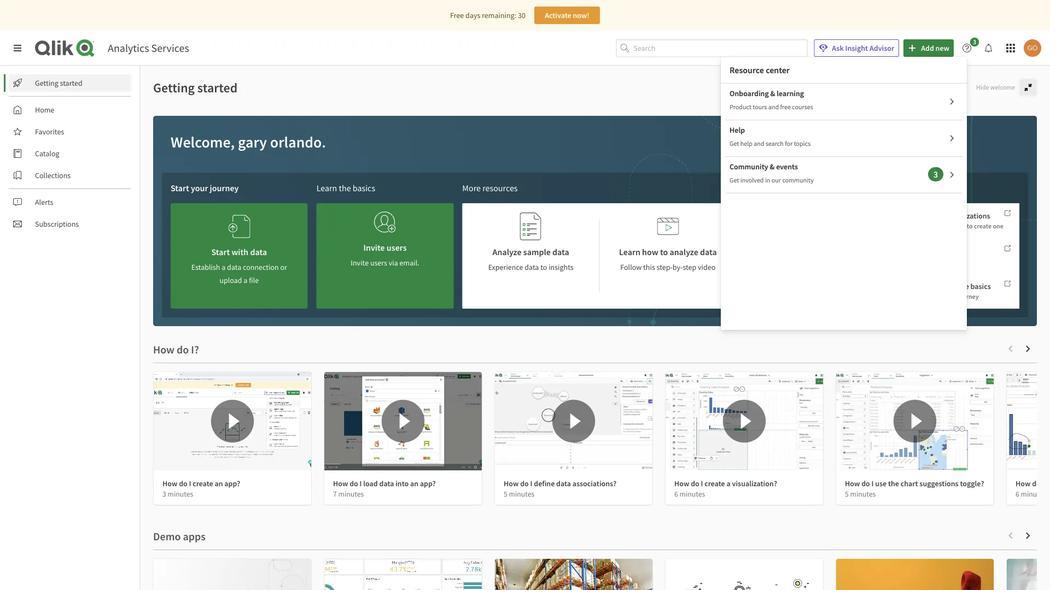 Task type: describe. For each thing, give the bounding box(es) containing it.
alerts link
[[9, 194, 131, 211]]

hide welcome image
[[1024, 83, 1033, 92]]

home
[[35, 105, 54, 115]]

basics inside onboarding beyond the basics continue your learning journey
[[971, 281, 991, 291]]

community
[[783, 176, 814, 185]]

help
[[730, 125, 745, 135]]

add
[[922, 43, 935, 53]]

catalog
[[35, 149, 59, 159]]

data down the sample
[[525, 263, 539, 273]]

or
[[280, 263, 287, 273]]

alerts
[[35, 198, 53, 207]]

start for with
[[211, 247, 230, 258]]

learn for learn how to analyze data follow this step-by-step video
[[619, 247, 641, 258]]

a for start
[[222, 263, 226, 273]]

do for how do i define data associations?
[[520, 479, 529, 489]]

ask insight advisor
[[832, 43, 895, 53]]

step
[[683, 263, 697, 273]]

new
[[936, 43, 950, 53]]

to inside learn how to analyze data follow this step-by-step video
[[660, 247, 668, 258]]

center
[[766, 65, 790, 76]]

into
[[396, 479, 409, 489]]

how do i define data associations? element
[[504, 479, 617, 489]]

getting started link
[[9, 74, 131, 92]]

5 inside the how do i define data associations? 5 minutes
[[504, 490, 508, 499]]

how do i define data associations? 5 minutes
[[504, 479, 617, 499]]

an inside 'how do i create an app? 3 minutes'
[[215, 479, 223, 489]]

step-
[[657, 263, 673, 273]]

i for how do i create an app?
[[189, 479, 191, 489]]

insight
[[846, 43, 868, 53]]

create inside 'get started with visualizations learn about apps and how to create one'
[[975, 222, 992, 231]]

upload
[[220, 276, 242, 286]]

search
[[766, 140, 784, 148]]

getting started inside navigation pane element
[[35, 78, 83, 88]]

courses
[[793, 103, 814, 111]]

i for how do i load data into an app?
[[360, 479, 362, 489]]

navigation pane element
[[0, 70, 140, 237]]

analyze
[[670, 247, 699, 258]]

how inside 'get started with visualizations learn about apps and how to create one'
[[954, 222, 966, 231]]

gary orlando image
[[1024, 39, 1042, 57]]

community & events get involved in our community
[[730, 162, 814, 185]]

for
[[785, 140, 793, 148]]

how do i create a visualization? 6 minutes
[[675, 479, 778, 499]]

advisor
[[870, 43, 895, 53]]

data up the 'connection'
[[250, 247, 267, 258]]

how do i create an app? 3 minutes
[[163, 479, 240, 499]]

connection
[[243, 263, 279, 273]]

about
[[909, 222, 926, 231]]

subscriptions link
[[9, 216, 131, 233]]

use
[[876, 479, 887, 489]]

more resources
[[463, 183, 518, 194]]

how do i use the chart suggestions toggle? 5 minutes
[[845, 479, 985, 499]]

searchbar element
[[616, 39, 808, 57]]

data inside learn how to analyze data follow this step-by-step video
[[700, 247, 717, 258]]

an inside how do i load data into an app? 7 minutes
[[410, 479, 419, 489]]

favorites link
[[9, 123, 131, 141]]

video
[[698, 263, 716, 273]]

started inside navigation pane element
[[60, 78, 83, 88]]

in inside community & events get involved in our community
[[765, 176, 771, 185]]

minutes inside how do i use the chart suggestions toggle? 5 minutes
[[851, 490, 876, 499]]

get inside help get help and search for topics
[[730, 140, 739, 148]]

how do i load data into an app? element
[[333, 479, 436, 489]]

product
[[730, 103, 752, 111]]

add new button
[[904, 39, 954, 57]]

ask
[[832, 43, 844, 53]]

how do i define data associations? image
[[495, 373, 653, 471]]

experience
[[488, 263, 523, 273]]

to inside 'get started with visualizations learn about apps and how to create one'
[[967, 222, 973, 231]]

how do i interact with visualizations? element
[[1016, 479, 1051, 489]]

learning inside onboarding & learning product tours and free courses
[[777, 89, 804, 98]]

3 inside 3 dropdown button
[[973, 38, 977, 46]]

collections
[[35, 171, 71, 181]]

3 button
[[959, 38, 983, 57]]

load
[[364, 479, 378, 489]]

onboarding & learning product tours and free courses
[[730, 89, 814, 111]]

in inside 'how do i in 6 minutes'
[[1046, 479, 1051, 489]]

get started with visualizations learn about apps and how to create one
[[892, 211, 1004, 231]]

how inside learn how to analyze data follow this step-by-step video
[[642, 247, 659, 258]]

welcome, gary orlando. main content
[[140, 66, 1051, 591]]

start with data image
[[228, 212, 250, 241]]

invite users image
[[374, 208, 396, 237]]

minutes inside how do i create a visualization? 6 minutes
[[680, 490, 705, 499]]

community
[[730, 162, 769, 172]]

subscriptions
[[35, 219, 79, 229]]

0 horizontal spatial your
[[191, 183, 208, 194]]

resource
[[730, 65, 764, 76]]

visualization?
[[732, 479, 778, 489]]

do for how do i load data into an app?
[[350, 479, 358, 489]]

and inside onboarding & learning product tours and free courses
[[769, 103, 779, 111]]

invite users invite users via email.
[[351, 242, 420, 268]]

analyze sample data experience data to insights
[[488, 247, 574, 273]]

i for how do i use the chart suggestions toggle?
[[872, 479, 874, 489]]

learn inside 'get started with visualizations learn about apps and how to create one'
[[892, 222, 908, 231]]

home link
[[9, 101, 131, 119]]

create for how do i create a visualization?
[[705, 479, 725, 489]]

our
[[772, 176, 781, 185]]

0 horizontal spatial the
[[339, 183, 351, 194]]

email.
[[400, 258, 420, 268]]

a for how
[[727, 479, 731, 489]]

free
[[450, 10, 464, 20]]

data inside the how do i define data associations? 5 minutes
[[557, 479, 571, 489]]

resources
[[483, 183, 518, 194]]

how for how do i create an app?
[[163, 479, 177, 489]]

visualizations
[[946, 211, 991, 221]]

file
[[249, 276, 259, 286]]

follow
[[621, 263, 642, 273]]

1 horizontal spatial started
[[197, 79, 238, 96]]

how do i load data into an app? 7 minutes
[[333, 479, 436, 499]]

associations?
[[573, 479, 617, 489]]

close sidebar menu image
[[13, 44, 22, 53]]

do for how do i create a visualization?
[[691, 479, 700, 489]]

learn how to analyze data follow this step-by-step video
[[619, 247, 717, 273]]

toggle?
[[961, 479, 985, 489]]



Task type: vqa. For each thing, say whether or not it's contained in the screenshot.


Task type: locate. For each thing, give the bounding box(es) containing it.
do for how do i in
[[1033, 479, 1041, 489]]

minutes right 7
[[338, 490, 364, 499]]

i for how do i create a visualization?
[[701, 479, 703, 489]]

0 vertical spatial how
[[954, 222, 966, 231]]

a left file
[[244, 276, 248, 286]]

journey inside onboarding beyond the basics continue your learning journey
[[958, 293, 979, 301]]

one
[[993, 222, 1004, 231]]

1 horizontal spatial an
[[410, 479, 419, 489]]

0 vertical spatial with
[[929, 211, 944, 221]]

1 app? from the left
[[225, 479, 240, 489]]

data up insights
[[553, 247, 570, 258]]

journey
[[210, 183, 239, 194], [958, 293, 979, 301]]

basics up invite users image
[[353, 183, 375, 194]]

i
[[189, 479, 191, 489], [360, 479, 362, 489], [531, 479, 533, 489], [701, 479, 703, 489], [872, 479, 874, 489], [1043, 479, 1045, 489]]

6 do from the left
[[1033, 479, 1041, 489]]

a up upload
[[222, 263, 226, 273]]

i inside how do i create a visualization? 6 minutes
[[701, 479, 703, 489]]

i inside 'how do i in 6 minutes'
[[1043, 479, 1045, 489]]

start with data establish a data connection or upload a file
[[191, 247, 287, 286]]

minutes inside how do i load data into an app? 7 minutes
[[338, 490, 364, 499]]

1 horizontal spatial learning
[[933, 293, 956, 301]]

how inside the how do i define data associations? 5 minutes
[[504, 479, 519, 489]]

& up our
[[770, 162, 775, 172]]

0 horizontal spatial how
[[642, 247, 659, 258]]

learn for learn the basics
[[317, 183, 337, 194]]

0 vertical spatial start
[[171, 183, 189, 194]]

getting
[[35, 78, 58, 88], [153, 79, 195, 96]]

getting started
[[35, 78, 83, 88], [153, 79, 238, 96]]

2 do from the left
[[350, 479, 358, 489]]

0 vertical spatial get
[[730, 140, 739, 148]]

how inside 'how do i in 6 minutes'
[[1016, 479, 1031, 489]]

1 vertical spatial how
[[642, 247, 659, 258]]

1 vertical spatial learn
[[892, 222, 908, 231]]

2 vertical spatial a
[[727, 479, 731, 489]]

data right define
[[557, 479, 571, 489]]

2 i from the left
[[360, 479, 362, 489]]

2 minutes from the left
[[338, 490, 364, 499]]

start your journey
[[171, 183, 239, 194]]

how for how do i use the chart suggestions toggle?
[[845, 479, 860, 489]]

0 vertical spatial 3
[[973, 38, 977, 46]]

minutes down how do i create a visualization? element
[[680, 490, 705, 499]]

6 how from the left
[[1016, 479, 1031, 489]]

1 horizontal spatial with
[[929, 211, 944, 221]]

to down the sample
[[541, 263, 547, 273]]

0 vertical spatial learning
[[777, 89, 804, 98]]

4 do from the left
[[691, 479, 700, 489]]

analytics
[[108, 41, 149, 55]]

2 5 from the left
[[845, 490, 849, 499]]

3 right new
[[973, 38, 977, 46]]

how down visualizations
[[954, 222, 966, 231]]

the inside onboarding beyond the basics continue your learning journey
[[959, 281, 970, 291]]

with up apps
[[929, 211, 944, 221]]

2 horizontal spatial the
[[959, 281, 970, 291]]

2 horizontal spatial learn
[[892, 222, 908, 231]]

1 vertical spatial your
[[919, 293, 932, 301]]

started
[[60, 78, 83, 88], [197, 79, 238, 96], [904, 211, 928, 221]]

activate now!
[[545, 10, 590, 20]]

2 horizontal spatial to
[[967, 222, 973, 231]]

started inside 'get started with visualizations learn about apps and how to create one'
[[904, 211, 928, 221]]

getting started down services
[[153, 79, 238, 96]]

analyze sample data image
[[520, 212, 542, 241]]

learn how to analyze data image
[[657, 212, 679, 241]]

& for community
[[770, 162, 775, 172]]

getting down services
[[153, 79, 195, 96]]

do inside how do i load data into an app? 7 minutes
[[350, 479, 358, 489]]

help
[[741, 140, 753, 148]]

2 vertical spatial to
[[541, 263, 547, 273]]

& inside community & events get involved in our community
[[770, 162, 775, 172]]

5
[[504, 490, 508, 499], [845, 490, 849, 499]]

how
[[954, 222, 966, 231], [642, 247, 659, 258]]

welcome,
[[171, 133, 235, 152]]

data up video
[[700, 247, 717, 258]]

onboarding up product
[[730, 89, 769, 98]]

minutes inside the how do i define data associations? 5 minutes
[[509, 490, 535, 499]]

30
[[518, 10, 526, 20]]

by-
[[673, 263, 683, 273]]

basics
[[353, 183, 375, 194], [971, 281, 991, 291]]

establish
[[191, 263, 220, 273]]

start for your
[[171, 183, 189, 194]]

1 horizontal spatial in
[[1046, 479, 1051, 489]]

4 how from the left
[[675, 479, 690, 489]]

0 horizontal spatial an
[[215, 479, 223, 489]]

minutes down how do i create an app? element
[[168, 490, 193, 499]]

0 horizontal spatial getting
[[35, 78, 58, 88]]

chart
[[901, 479, 919, 489]]

3 how from the left
[[504, 479, 519, 489]]

3 down how do i create an app? element
[[163, 490, 166, 499]]

6
[[675, 490, 678, 499], [1016, 490, 1020, 499]]

2 vertical spatial and
[[942, 222, 953, 231]]

1 horizontal spatial getting started
[[153, 79, 238, 96]]

resource center
[[730, 65, 790, 76]]

your inside onboarding beyond the basics continue your learning journey
[[919, 293, 932, 301]]

do for how do i create an app?
[[179, 479, 188, 489]]

1 horizontal spatial basics
[[971, 281, 991, 291]]

remaining:
[[482, 10, 517, 20]]

1 horizontal spatial 5
[[845, 490, 849, 499]]

and right apps
[[942, 222, 953, 231]]

1 vertical spatial the
[[959, 281, 970, 291]]

app? inside 'how do i create an app? 3 minutes'
[[225, 479, 240, 489]]

0 horizontal spatial basics
[[353, 183, 375, 194]]

1 how from the left
[[163, 479, 177, 489]]

Search text field
[[634, 39, 808, 57]]

0 horizontal spatial learning
[[777, 89, 804, 98]]

0 horizontal spatial journey
[[210, 183, 239, 194]]

get
[[730, 140, 739, 148], [730, 176, 739, 185], [892, 211, 903, 221]]

create for how do i create an app?
[[193, 479, 213, 489]]

how for how do i define data associations?
[[504, 479, 519, 489]]

2 an from the left
[[410, 479, 419, 489]]

learn the basics
[[317, 183, 375, 194]]

learning down beyond
[[933, 293, 956, 301]]

this
[[644, 263, 655, 273]]

0 vertical spatial invite
[[364, 242, 385, 253]]

0 horizontal spatial a
[[222, 263, 226, 273]]

2 app? from the left
[[420, 479, 436, 489]]

0 horizontal spatial with
[[232, 247, 249, 258]]

1 horizontal spatial how
[[954, 222, 966, 231]]

analyze
[[493, 247, 522, 258]]

1 vertical spatial 3
[[163, 490, 166, 499]]

i for how do i define data associations?
[[531, 479, 533, 489]]

how do i load data into an app? image
[[324, 373, 482, 471]]

&
[[771, 89, 776, 98], [770, 162, 775, 172]]

getting started inside welcome, gary orlando. 'main content'
[[153, 79, 238, 96]]

how inside how do i load data into an app? 7 minutes
[[333, 479, 348, 489]]

0 horizontal spatial and
[[754, 140, 765, 148]]

1 horizontal spatial the
[[889, 479, 900, 489]]

6 minutes from the left
[[1021, 490, 1047, 499]]

suggestions
[[920, 479, 959, 489]]

0 horizontal spatial create
[[193, 479, 213, 489]]

analytics services
[[108, 41, 189, 55]]

5 how from the left
[[845, 479, 860, 489]]

3 minutes from the left
[[509, 490, 535, 499]]

learning
[[777, 89, 804, 98], [933, 293, 956, 301]]

how for how do i create a visualization?
[[675, 479, 690, 489]]

1 vertical spatial with
[[232, 247, 249, 258]]

do inside 'how do i create an app? 3 minutes'
[[179, 479, 188, 489]]

1 vertical spatial users
[[370, 258, 387, 268]]

invite left via
[[351, 258, 369, 268]]

1 horizontal spatial a
[[244, 276, 248, 286]]

app? inside how do i load data into an app? 7 minutes
[[420, 479, 436, 489]]

start
[[171, 183, 189, 194], [211, 247, 230, 258]]

the inside how do i use the chart suggestions toggle? 5 minutes
[[889, 479, 900, 489]]

1 horizontal spatial app?
[[420, 479, 436, 489]]

onboarding inside onboarding & learning product tours and free courses
[[730, 89, 769, 98]]

learn down orlando.
[[317, 183, 337, 194]]

5 i from the left
[[872, 479, 874, 489]]

learning up free
[[777, 89, 804, 98]]

data up upload
[[227, 263, 241, 273]]

3 i from the left
[[531, 479, 533, 489]]

5 do from the left
[[862, 479, 870, 489]]

1 vertical spatial in
[[1046, 479, 1051, 489]]

users up via
[[387, 242, 407, 253]]

do inside 'how do i in 6 minutes'
[[1033, 479, 1041, 489]]

4 i from the left
[[701, 479, 703, 489]]

your down the welcome,
[[191, 183, 208, 194]]

hide
[[977, 83, 990, 92]]

get inside community & events get involved in our community
[[730, 176, 739, 185]]

beyond
[[932, 281, 957, 291]]

free
[[781, 103, 791, 111]]

involved
[[741, 176, 764, 185]]

4 minutes from the left
[[680, 490, 705, 499]]

onboarding
[[730, 89, 769, 98], [892, 281, 931, 291]]

via
[[389, 258, 398, 268]]

0 vertical spatial the
[[339, 183, 351, 194]]

favorites
[[35, 127, 64, 137]]

do for how do i use the chart suggestions toggle?
[[862, 479, 870, 489]]

basics right beyond
[[971, 281, 991, 291]]

onboarding beyond the basics continue your learning journey
[[892, 281, 991, 301]]

catalog link
[[9, 145, 131, 163]]

2 vertical spatial the
[[889, 479, 900, 489]]

0 vertical spatial onboarding
[[730, 89, 769, 98]]

do
[[179, 479, 188, 489], [350, 479, 358, 489], [520, 479, 529, 489], [691, 479, 700, 489], [862, 479, 870, 489], [1033, 479, 1041, 489]]

& down center
[[771, 89, 776, 98]]

0 horizontal spatial onboarding
[[730, 89, 769, 98]]

0 horizontal spatial getting started
[[35, 78, 83, 88]]

data inside how do i load data into an app? 7 minutes
[[379, 479, 394, 489]]

0 horizontal spatial start
[[171, 183, 189, 194]]

how do i create a visualization? image
[[666, 373, 824, 471]]

0 horizontal spatial 6
[[675, 490, 678, 499]]

welcome, gary orlando.
[[171, 133, 326, 152]]

with inside 'get started with visualizations learn about apps and how to create one'
[[929, 211, 944, 221]]

5 minutes from the left
[[851, 490, 876, 499]]

getting inside navigation pane element
[[35, 78, 58, 88]]

insights
[[549, 263, 574, 273]]

i inside the how do i define data associations? 5 minutes
[[531, 479, 533, 489]]

i for how do i in
[[1043, 479, 1045, 489]]

1 6 from the left
[[675, 490, 678, 499]]

1 do from the left
[[179, 479, 188, 489]]

to inside analyze sample data experience data to insights
[[541, 263, 547, 273]]

1 minutes from the left
[[168, 490, 193, 499]]

1 vertical spatial and
[[754, 140, 765, 148]]

how do i use the chart suggestions toggle? image
[[837, 373, 994, 471]]

2 horizontal spatial and
[[942, 222, 953, 231]]

learning inside onboarding beyond the basics continue your learning journey
[[933, 293, 956, 301]]

activate
[[545, 10, 572, 20]]

free days remaining: 30
[[450, 10, 526, 20]]

get inside 'get started with visualizations learn about apps and how to create one'
[[892, 211, 903, 221]]

how inside how do i create a visualization? 6 minutes
[[675, 479, 690, 489]]

getting up home
[[35, 78, 58, 88]]

3 inside 'how do i create an app? 3 minutes'
[[163, 490, 166, 499]]

0 horizontal spatial learn
[[317, 183, 337, 194]]

how do i create an app? image
[[154, 373, 311, 471]]

6 i from the left
[[1043, 479, 1045, 489]]

and
[[769, 103, 779, 111], [754, 140, 765, 148], [942, 222, 953, 231]]

i inside 'how do i create an app? 3 minutes'
[[189, 479, 191, 489]]

minutes
[[168, 490, 193, 499], [338, 490, 364, 499], [509, 490, 535, 499], [680, 490, 705, 499], [851, 490, 876, 499], [1021, 490, 1047, 499]]

1 vertical spatial start
[[211, 247, 230, 258]]

minutes down use
[[851, 490, 876, 499]]

users left via
[[370, 258, 387, 268]]

do inside the how do i define data associations? 5 minutes
[[520, 479, 529, 489]]

3 do from the left
[[520, 479, 529, 489]]

your right continue
[[919, 293, 932, 301]]

1 horizontal spatial and
[[769, 103, 779, 111]]

how do i create a visualization? element
[[675, 479, 778, 489]]

0 vertical spatial &
[[771, 89, 776, 98]]

days
[[466, 10, 481, 20]]

6 down how do i interact with visualizations? "element"
[[1016, 490, 1020, 499]]

learn up follow
[[619, 247, 641, 258]]

0 vertical spatial users
[[387, 242, 407, 253]]

1 vertical spatial basics
[[971, 281, 991, 291]]

i inside how do i load data into an app? 7 minutes
[[360, 479, 362, 489]]

1 vertical spatial get
[[730, 176, 739, 185]]

1 vertical spatial learning
[[933, 293, 956, 301]]

2 horizontal spatial started
[[904, 211, 928, 221]]

2 vertical spatial get
[[892, 211, 903, 221]]

add new
[[922, 43, 950, 53]]

apps
[[927, 222, 940, 231]]

ask insight advisor button
[[814, 39, 900, 57]]

1 an from the left
[[215, 479, 223, 489]]

2 horizontal spatial create
[[975, 222, 992, 231]]

1 horizontal spatial 3
[[973, 38, 977, 46]]

0 horizontal spatial 5
[[504, 490, 508, 499]]

to up step-
[[660, 247, 668, 258]]

how inside 'how do i create an app? 3 minutes'
[[163, 479, 177, 489]]

how do i use the chart suggestions toggle? element
[[845, 479, 985, 489]]

6 down how do i create a visualization? element
[[675, 490, 678, 499]]

6 inside 'how do i in 6 minutes'
[[1016, 490, 1020, 499]]

how up this
[[642, 247, 659, 258]]

services
[[151, 41, 189, 55]]

help get help and search for topics
[[730, 125, 811, 148]]

sample
[[524, 247, 551, 258]]

and inside help get help and search for topics
[[754, 140, 765, 148]]

1 horizontal spatial start
[[211, 247, 230, 258]]

now!
[[573, 10, 590, 20]]

how for how do i load data into an app?
[[333, 479, 348, 489]]

& inside onboarding & learning product tours and free courses
[[771, 89, 776, 98]]

0 vertical spatial journey
[[210, 183, 239, 194]]

getting started up home link
[[35, 78, 83, 88]]

2 horizontal spatial a
[[727, 479, 731, 489]]

& for onboarding
[[771, 89, 776, 98]]

1 horizontal spatial create
[[705, 479, 725, 489]]

start inside start with data establish a data connection or upload a file
[[211, 247, 230, 258]]

2 6 from the left
[[1016, 490, 1020, 499]]

1 horizontal spatial your
[[919, 293, 932, 301]]

0 horizontal spatial in
[[765, 176, 771, 185]]

1 horizontal spatial 6
[[1016, 490, 1020, 499]]

minutes inside 'how do i in 6 minutes'
[[1021, 490, 1047, 499]]

a left visualization? at right bottom
[[727, 479, 731, 489]]

1 horizontal spatial onboarding
[[892, 281, 931, 291]]

and inside 'get started with visualizations learn about apps and how to create one'
[[942, 222, 953, 231]]

users
[[387, 242, 407, 253], [370, 258, 387, 268]]

and right help
[[754, 140, 765, 148]]

minutes down define
[[509, 490, 535, 499]]

how inside how do i use the chart suggestions toggle? 5 minutes
[[845, 479, 860, 489]]

2 how from the left
[[333, 479, 348, 489]]

0 vertical spatial basics
[[353, 183, 375, 194]]

start up establish
[[211, 247, 230, 258]]

1 5 from the left
[[504, 490, 508, 499]]

an
[[215, 479, 223, 489], [410, 479, 419, 489]]

do inside how do i create a visualization? 6 minutes
[[691, 479, 700, 489]]

minutes down how do i interact with visualizations? "element"
[[1021, 490, 1047, 499]]

onboarding for onboarding & learning
[[730, 89, 769, 98]]

0 vertical spatial and
[[769, 103, 779, 111]]

define
[[534, 479, 555, 489]]

0 horizontal spatial app?
[[225, 479, 240, 489]]

2 vertical spatial learn
[[619, 247, 641, 258]]

invite down invite users image
[[364, 242, 385, 253]]

onboarding inside onboarding beyond the basics continue your learning journey
[[892, 281, 931, 291]]

activate now! link
[[535, 7, 600, 24]]

1 vertical spatial invite
[[351, 258, 369, 268]]

0 horizontal spatial 3
[[163, 490, 166, 499]]

create
[[975, 222, 992, 231], [193, 479, 213, 489], [705, 479, 725, 489]]

the
[[339, 183, 351, 194], [959, 281, 970, 291], [889, 479, 900, 489]]

hide welcome
[[977, 83, 1016, 92]]

how for how do i in
[[1016, 479, 1031, 489]]

collections link
[[9, 167, 131, 184]]

getting inside welcome, gary orlando. 'main content'
[[153, 79, 195, 96]]

1 horizontal spatial to
[[660, 247, 668, 258]]

0 vertical spatial your
[[191, 183, 208, 194]]

how do i interact with visualizations? image
[[1007, 373, 1051, 471]]

to down visualizations
[[967, 222, 973, 231]]

topics
[[794, 140, 811, 148]]

1 horizontal spatial journey
[[958, 293, 979, 301]]

onboarding up continue
[[892, 281, 931, 291]]

minutes inside 'how do i create an app? 3 minutes'
[[168, 490, 193, 499]]

1 vertical spatial &
[[770, 162, 775, 172]]

invite
[[364, 242, 385, 253], [351, 258, 369, 268]]

1 vertical spatial journey
[[958, 293, 979, 301]]

tours
[[753, 103, 767, 111]]

how do i in 6 minutes
[[1016, 479, 1051, 499]]

a inside how do i create a visualization? 6 minutes
[[727, 479, 731, 489]]

learn
[[317, 183, 337, 194], [892, 222, 908, 231], [619, 247, 641, 258]]

learn left about on the right top of page
[[892, 222, 908, 231]]

5 inside how do i use the chart suggestions toggle? 5 minutes
[[845, 490, 849, 499]]

0 horizontal spatial to
[[541, 263, 547, 273]]

do inside how do i use the chart suggestions toggle? 5 minutes
[[862, 479, 870, 489]]

1 i from the left
[[189, 479, 191, 489]]

1 vertical spatial to
[[660, 247, 668, 258]]

data left into
[[379, 479, 394, 489]]

i inside how do i use the chart suggestions toggle? 5 minutes
[[872, 479, 874, 489]]

create inside how do i create a visualization? 6 minutes
[[705, 479, 725, 489]]

1 horizontal spatial getting
[[153, 79, 195, 96]]

0 vertical spatial in
[[765, 176, 771, 185]]

to
[[967, 222, 973, 231], [660, 247, 668, 258], [541, 263, 547, 273]]

onboarding for onboarding beyond the basics
[[892, 281, 931, 291]]

0 vertical spatial a
[[222, 263, 226, 273]]

with down start with data image
[[232, 247, 249, 258]]

7
[[333, 490, 337, 499]]

learn inside learn how to analyze data follow this step-by-step video
[[619, 247, 641, 258]]

0 vertical spatial to
[[967, 222, 973, 231]]

events
[[777, 162, 798, 172]]

analytics services element
[[108, 41, 189, 55]]

1 vertical spatial a
[[244, 276, 248, 286]]

1 vertical spatial onboarding
[[892, 281, 931, 291]]

0 horizontal spatial started
[[60, 78, 83, 88]]

with inside start with data establish a data connection or upload a file
[[232, 247, 249, 258]]

0 vertical spatial learn
[[317, 183, 337, 194]]

create inside 'how do i create an app? 3 minutes'
[[193, 479, 213, 489]]

6 inside how do i create a visualization? 6 minutes
[[675, 490, 678, 499]]

how do i create an app? element
[[163, 479, 240, 489]]

a
[[222, 263, 226, 273], [244, 276, 248, 286], [727, 479, 731, 489]]

start down the welcome,
[[171, 183, 189, 194]]

and left free
[[769, 103, 779, 111]]

1 horizontal spatial learn
[[619, 247, 641, 258]]



